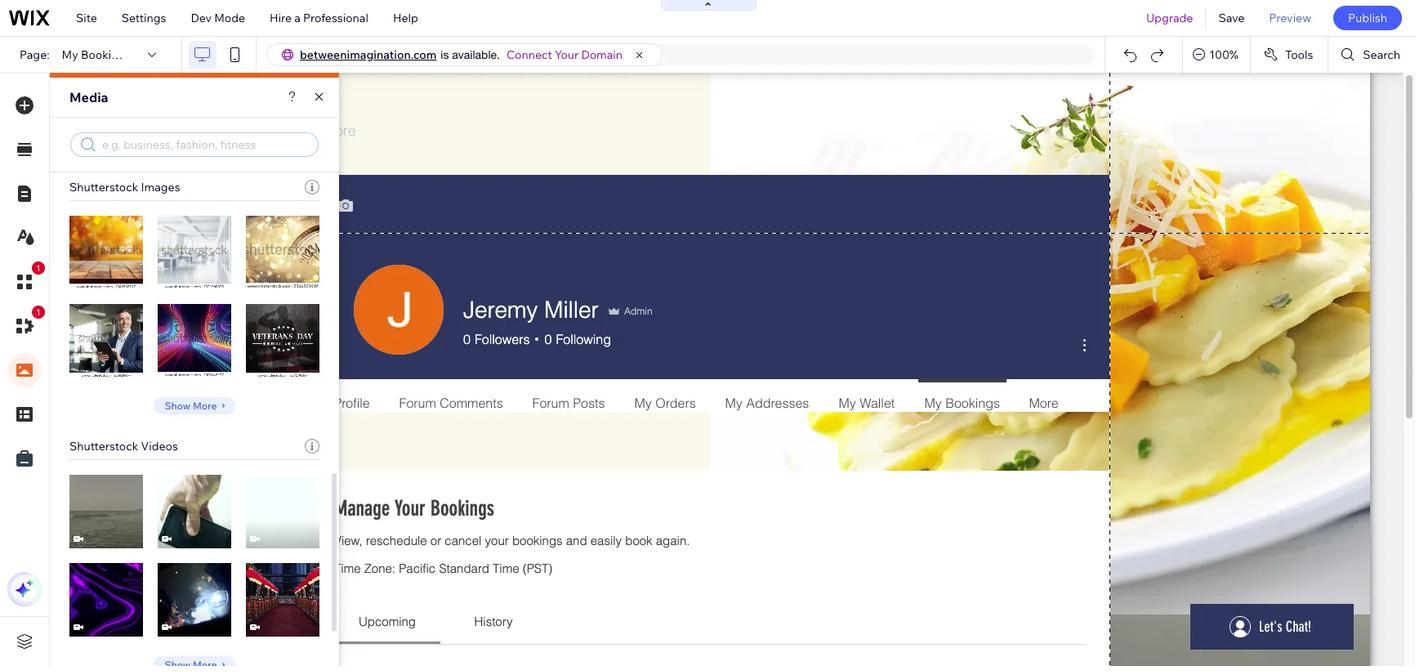 Task type: locate. For each thing, give the bounding box(es) containing it.
a
[[294, 11, 301, 25]]

show more button
[[154, 397, 235, 414]]

1 shutterstock from the top
[[69, 180, 138, 195]]

$ 15.99
[[91, 505, 122, 517], [179, 505, 210, 517], [91, 593, 122, 606], [179, 593, 210, 606], [267, 593, 298, 606]]

1 vertical spatial shutterstock
[[69, 439, 138, 454]]

save button
[[1207, 0, 1257, 36]]

1 button
[[7, 262, 45, 299], [7, 306, 45, 343]]

$
[[93, 246, 99, 258], [181, 246, 188, 258], [270, 246, 276, 258], [93, 334, 99, 347], [181, 334, 188, 347], [270, 334, 276, 347], [91, 505, 97, 517], [179, 505, 185, 517], [91, 593, 97, 606], [179, 593, 185, 606], [267, 593, 273, 606]]

search button
[[1329, 37, 1415, 73]]

1 vertical spatial 1
[[36, 307, 41, 317]]

bookings
[[81, 47, 131, 62]]

preview
[[1269, 11, 1312, 25]]

preview button
[[1257, 0, 1324, 36]]

shutterstock
[[69, 180, 138, 195], [69, 439, 138, 454]]

hire
[[270, 11, 292, 25]]

professional
[[303, 11, 368, 25]]

media
[[69, 89, 108, 105]]

0 vertical spatial shutterstock
[[69, 180, 138, 195]]

100% button
[[1184, 37, 1250, 73]]

tools
[[1285, 47, 1314, 62]]

1
[[36, 263, 41, 273], [36, 307, 41, 317]]

15.99
[[97, 505, 122, 517], [185, 505, 210, 517], [97, 593, 122, 606], [185, 593, 210, 606], [273, 593, 298, 606]]

images
[[141, 180, 180, 195]]

dev mode
[[191, 11, 245, 25]]

shutterstock images
[[69, 180, 180, 195]]

$ 2.99
[[93, 246, 119, 258], [181, 246, 208, 258], [270, 246, 296, 258], [93, 334, 119, 347], [181, 334, 208, 347], [270, 334, 296, 347]]

connect
[[507, 47, 552, 62]]

shutterstock for shutterstock images
[[69, 180, 138, 195]]

shutterstock left videos
[[69, 439, 138, 454]]

your
[[555, 47, 579, 62]]

hire a professional
[[270, 11, 368, 25]]

2 shutterstock from the top
[[69, 439, 138, 454]]

save
[[1219, 11, 1245, 25]]

more
[[193, 399, 217, 411]]

publish
[[1348, 11, 1388, 25]]

1 vertical spatial 1 button
[[7, 306, 45, 343]]

shutterstock left the images
[[69, 180, 138, 195]]

shutterstock videos
[[69, 439, 178, 454]]

0 vertical spatial 1
[[36, 263, 41, 273]]

2.99
[[99, 246, 119, 258], [188, 246, 208, 258], [276, 246, 296, 258], [99, 334, 119, 347], [188, 334, 208, 347], [276, 334, 296, 347]]

search
[[1363, 47, 1401, 62]]

upgrade
[[1147, 11, 1194, 25]]

0 vertical spatial 1 button
[[7, 262, 45, 299]]

mode
[[214, 11, 245, 25]]



Task type: describe. For each thing, give the bounding box(es) containing it.
my bookings
[[62, 47, 131, 62]]

show more
[[165, 399, 217, 411]]

available.
[[452, 48, 500, 61]]

settings
[[122, 11, 166, 25]]

my
[[62, 47, 78, 62]]

show
[[165, 399, 191, 411]]

domain
[[581, 47, 623, 62]]

e.g. business, fashion, fitness field
[[101, 136, 300, 153]]

videos
[[141, 439, 178, 454]]

site
[[76, 11, 97, 25]]

betweenimagination.com
[[300, 47, 437, 62]]

100%
[[1210, 47, 1239, 62]]

dev
[[191, 11, 212, 25]]

shutterstock for shutterstock videos
[[69, 439, 138, 454]]

tools button
[[1251, 37, 1328, 73]]

1 1 from the top
[[36, 263, 41, 273]]

is available. connect your domain
[[441, 47, 623, 62]]

publish button
[[1334, 6, 1402, 30]]

help
[[393, 11, 418, 25]]

2 1 from the top
[[36, 307, 41, 317]]

2 1 button from the top
[[7, 306, 45, 343]]

1 1 button from the top
[[7, 262, 45, 299]]

is
[[441, 48, 449, 61]]



Task type: vqa. For each thing, say whether or not it's contained in the screenshot.
Search
yes



